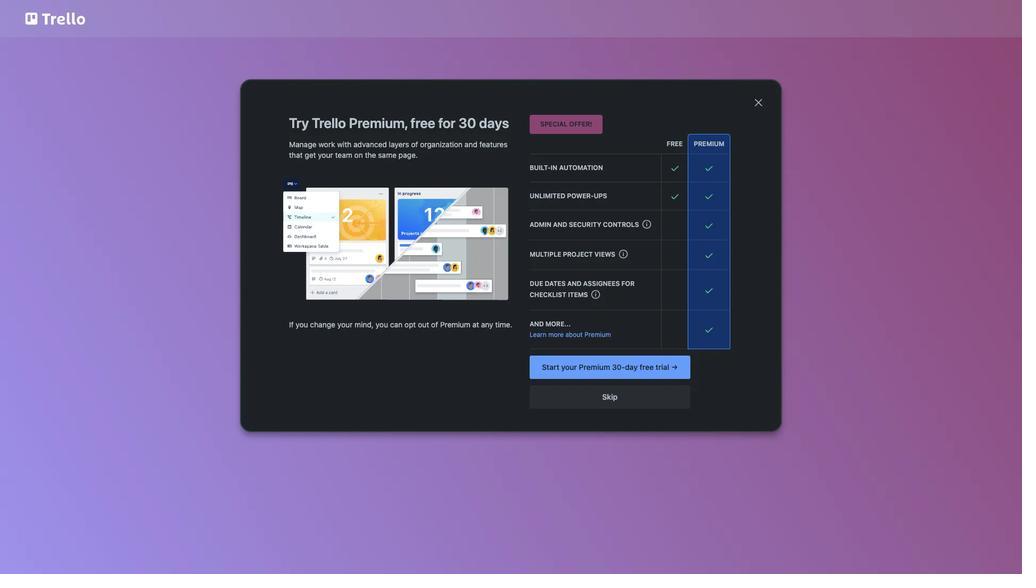 Task type: vqa. For each thing, say whether or not it's contained in the screenshot.
home Icon
no



Task type: locate. For each thing, give the bounding box(es) containing it.
skip
[[602, 393, 618, 402]]

you right "if" on the bottom of page
[[296, 321, 308, 330]]

2 vertical spatial and
[[567, 280, 581, 288]]

assignees
[[583, 280, 620, 288]]

more
[[548, 331, 564, 339]]

your down work in the left top of the page
[[318, 151, 333, 160]]

special offer!
[[540, 120, 592, 128]]

checklist
[[530, 291, 566, 299]]

your left mind, on the left of the page
[[337, 321, 353, 330]]

1 horizontal spatial you
[[376, 321, 388, 330]]

organization
[[420, 140, 463, 149]]

for inside due dates and assignees for checklist items
[[622, 280, 635, 288]]

can
[[390, 321, 402, 330]]

and down 30
[[465, 140, 477, 149]]

built-
[[530, 164, 551, 172]]

0 vertical spatial of
[[411, 140, 418, 149]]

of
[[411, 140, 418, 149], [431, 321, 438, 330]]

day
[[625, 363, 638, 372]]

start your premium 30-day free trial →
[[542, 363, 678, 372]]

→
[[671, 363, 678, 372]]

0 horizontal spatial you
[[296, 321, 308, 330]]

0 vertical spatial and
[[465, 140, 477, 149]]

views
[[595, 251, 615, 259]]

unlimited
[[530, 192, 565, 200]]

admin and security controls
[[530, 221, 639, 229]]

your
[[318, 151, 333, 160], [337, 321, 353, 330], [561, 363, 577, 372]]

change
[[310, 321, 335, 330]]

1 horizontal spatial for
[[622, 280, 635, 288]]

features
[[479, 140, 508, 149]]

in
[[551, 164, 557, 172]]

the
[[365, 151, 376, 160]]

premium
[[694, 140, 725, 148], [440, 321, 470, 330], [585, 331, 611, 339], [579, 363, 610, 372]]

0 vertical spatial your
[[318, 151, 333, 160]]

1 horizontal spatial free
[[640, 363, 654, 372]]

and inside manage work with advanced layers of organization and features that get your team on the same page.
[[465, 140, 477, 149]]

project
[[563, 251, 593, 259]]

and up items
[[567, 280, 581, 288]]

multiple project views
[[530, 251, 615, 259]]

1 vertical spatial and
[[553, 221, 567, 229]]

for
[[438, 115, 456, 131], [622, 280, 635, 288]]

premium left 30-
[[579, 363, 610, 372]]

1 you from the left
[[296, 321, 308, 330]]

0 horizontal spatial your
[[318, 151, 333, 160]]

start
[[542, 363, 559, 372]]

and right admin at the top right of page
[[553, 221, 567, 229]]

power-
[[567, 192, 594, 200]]

0 horizontal spatial free
[[411, 115, 435, 131]]

for right the assignees
[[622, 280, 635, 288]]

premium right about
[[585, 331, 611, 339]]

free up organization
[[411, 115, 435, 131]]

layers
[[389, 140, 409, 149]]

2 you from the left
[[376, 321, 388, 330]]

same
[[378, 151, 397, 160]]

on
[[354, 151, 363, 160]]

1 horizontal spatial of
[[431, 321, 438, 330]]

1 horizontal spatial your
[[337, 321, 353, 330]]

free
[[411, 115, 435, 131], [640, 363, 654, 372]]

you
[[296, 321, 308, 330], [376, 321, 388, 330]]

your right start
[[561, 363, 577, 372]]

dates
[[545, 280, 566, 288]]

you left can
[[376, 321, 388, 330]]

skip button
[[530, 386, 690, 409]]

free right 'day' at the bottom
[[640, 363, 654, 372]]

and
[[465, 140, 477, 149], [553, 221, 567, 229], [567, 280, 581, 288]]

0 horizontal spatial of
[[411, 140, 418, 149]]

more...
[[545, 320, 571, 328]]

trello image
[[23, 6, 87, 31]]

of right out
[[431, 321, 438, 330]]

if
[[289, 321, 294, 330]]

out
[[418, 321, 429, 330]]

30-
[[612, 363, 625, 372]]

and inside due dates and assignees for checklist items
[[567, 280, 581, 288]]

1 vertical spatial free
[[640, 363, 654, 372]]

1 vertical spatial for
[[622, 280, 635, 288]]

for left 30
[[438, 115, 456, 131]]

0 horizontal spatial for
[[438, 115, 456, 131]]

0 vertical spatial for
[[438, 115, 456, 131]]

2 vertical spatial your
[[561, 363, 577, 372]]

of up page.
[[411, 140, 418, 149]]



Task type: describe. For each thing, give the bounding box(es) containing it.
with
[[337, 140, 351, 149]]

mind,
[[355, 321, 374, 330]]

admin
[[530, 221, 551, 229]]

trial
[[656, 363, 669, 372]]

for for assignees
[[622, 280, 635, 288]]

get
[[305, 151, 316, 160]]

due
[[530, 280, 543, 288]]

and
[[530, 320, 544, 328]]

premium inside and more... learn more about premium
[[585, 331, 611, 339]]

try
[[289, 115, 309, 131]]

free
[[667, 140, 683, 148]]

premium,
[[349, 115, 408, 131]]

your inside manage work with advanced layers of organization and features that get your team on the same page.
[[318, 151, 333, 160]]

offer!
[[569, 120, 592, 128]]

premium left at
[[440, 321, 470, 330]]

30
[[458, 115, 476, 131]]

unlimited power-ups
[[530, 192, 607, 200]]

built-in automation
[[530, 164, 603, 172]]

days
[[479, 115, 509, 131]]

opt
[[404, 321, 416, 330]]

controls
[[603, 221, 639, 229]]

for for free
[[438, 115, 456, 131]]

manage
[[289, 140, 316, 149]]

of inside manage work with advanced layers of organization and features that get your team on the same page.
[[411, 140, 418, 149]]

any
[[481, 321, 493, 330]]

trello
[[312, 115, 346, 131]]

work
[[318, 140, 335, 149]]

page.
[[399, 151, 418, 160]]

at
[[472, 321, 479, 330]]

due dates and assignees for checklist items
[[530, 280, 635, 299]]

close image
[[752, 96, 765, 109]]

0 vertical spatial free
[[411, 115, 435, 131]]

2 horizontal spatial your
[[561, 363, 577, 372]]

ups
[[594, 192, 607, 200]]

security
[[569, 221, 601, 229]]

team
[[335, 151, 352, 160]]

try trello premium, free for 30 days
[[289, 115, 509, 131]]

that
[[289, 151, 303, 160]]

multiple
[[530, 251, 561, 259]]

items
[[568, 291, 588, 299]]

learn more about premium link
[[530, 330, 658, 341]]

special
[[540, 120, 568, 128]]

and more... learn more about premium
[[530, 320, 611, 339]]

about
[[565, 331, 583, 339]]

automation
[[559, 164, 603, 172]]

learn
[[530, 331, 547, 339]]

1 vertical spatial your
[[337, 321, 353, 330]]

premium right the free
[[694, 140, 725, 148]]

1 vertical spatial of
[[431, 321, 438, 330]]

if you change your mind, you can opt out of premium at any time.
[[289, 321, 512, 330]]

manage work with advanced layers of organization and features that get your team on the same page.
[[289, 140, 508, 160]]

time.
[[495, 321, 512, 330]]

advanced
[[353, 140, 387, 149]]



